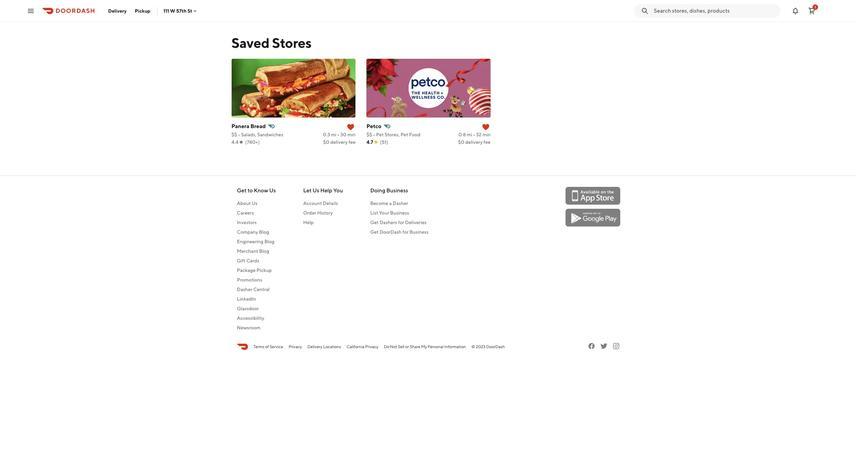 Task type: describe. For each thing, give the bounding box(es) containing it.
accessibility link
[[237, 315, 276, 322]]

account details link
[[303, 200, 343, 207]]

my
[[421, 345, 427, 350]]

$$ • salads, sandwiches
[[232, 132, 283, 138]]

click to remove this store from your saved list image
[[347, 123, 355, 131]]

for for doordash
[[403, 230, 409, 235]]

(51)
[[380, 140, 388, 145]]

1 horizontal spatial us
[[269, 188, 276, 194]]

sandwiches
[[257, 132, 283, 138]]

or
[[405, 345, 409, 350]]

central
[[253, 287, 270, 293]]

(740+)
[[245, 140, 260, 145]]

$​0 delivery fee for petco
[[458, 140, 491, 145]]

promotions link
[[237, 277, 276, 284]]

order history
[[303, 211, 333, 216]]

business inside get doordash for business link
[[410, 230, 429, 235]]

$$ • pet stores, pet food
[[367, 132, 421, 138]]

newsroom link
[[237, 325, 276, 332]]

2023
[[476, 345, 486, 350]]

notification bell image
[[792, 7, 800, 15]]

57th
[[176, 8, 187, 14]]

open menu image
[[27, 7, 35, 15]]

become
[[370, 201, 388, 206]]

$$ for petco
[[367, 132, 372, 138]]

$​0 delivery fee for panera bread
[[323, 140, 356, 145]]

4.4
[[232, 140, 239, 145]]

$​0 for panera bread
[[323, 140, 329, 145]]

accessibility
[[237, 316, 264, 321]]

package pickup link
[[237, 267, 276, 274]]

saved stores
[[232, 35, 312, 51]]

list your business link
[[370, 210, 429, 217]]

linkedin link
[[237, 296, 276, 303]]

newsroom
[[237, 326, 261, 331]]

linkedin
[[237, 297, 256, 302]]

Store search: begin typing to search for stores available on DoorDash text field
[[654, 7, 777, 15]]

terms
[[253, 345, 265, 350]]

list your business
[[370, 211, 409, 216]]

petco
[[367, 123, 382, 130]]

1 button
[[805, 4, 819, 18]]

about
[[237, 201, 251, 206]]

2 pet from the left
[[401, 132, 408, 138]]

become a dasher link
[[370, 200, 429, 207]]

click to remove this store from your saved list image
[[482, 123, 490, 131]]

about us
[[237, 201, 258, 206]]

know
[[254, 188, 268, 194]]

merchant blog
[[237, 249, 269, 254]]

for for dashers
[[398, 220, 404, 226]]

min for panera bread
[[348, 132, 356, 138]]

promotions
[[237, 278, 262, 283]]

0.8
[[459, 132, 466, 138]]

get for get doordash for business
[[370, 230, 379, 235]]

4 • from the left
[[473, 132, 475, 138]]

california privacy
[[347, 345, 379, 350]]

32
[[476, 132, 482, 138]]

1 • from the left
[[238, 132, 240, 138]]

of
[[265, 345, 269, 350]]

list
[[370, 211, 378, 216]]

dasher central link
[[237, 287, 276, 293]]

information
[[445, 345, 466, 350]]

share
[[410, 345, 421, 350]]

dasher central
[[237, 287, 270, 293]]

not
[[390, 345, 397, 350]]

package pickup
[[237, 268, 272, 274]]

service
[[270, 345, 283, 350]]

account details
[[303, 201, 338, 206]]

2 • from the left
[[338, 132, 340, 138]]

you
[[334, 188, 343, 194]]

fee for petco
[[484, 140, 491, 145]]

dashers
[[380, 220, 397, 226]]

business inside 'list your business' link
[[390, 211, 409, 216]]

0.3 mi • 30 min
[[323, 132, 356, 138]]

111 w 57th st button
[[163, 8, 198, 14]]

glassdoor link
[[237, 306, 276, 313]]

salads,
[[241, 132, 256, 138]]

engineering blog link
[[237, 239, 276, 245]]

doordash on twitter image
[[600, 343, 608, 351]]

privacy inside california privacy link
[[365, 345, 379, 350]]

min for petco
[[483, 132, 491, 138]]

become a dasher
[[370, 201, 408, 206]]

0 items, open order cart image
[[808, 7, 816, 15]]

panera
[[232, 123, 249, 130]]

california
[[347, 345, 364, 350]]

engineering
[[237, 239, 264, 245]]

saved
[[232, 35, 270, 51]]

0 vertical spatial business
[[387, 188, 408, 194]]

account
[[303, 201, 322, 206]]

help link
[[303, 219, 343, 226]]

0 horizontal spatial doordash
[[380, 230, 402, 235]]

locations
[[323, 345, 341, 350]]

panera bread
[[232, 123, 266, 130]]

do not sell or share my personal information
[[384, 345, 466, 350]]

blog for merchant blog
[[259, 249, 269, 254]]

pickup inside button
[[135, 8, 150, 14]]

history
[[317, 211, 333, 216]]

stores,
[[385, 132, 400, 138]]

0 vertical spatial dasher
[[393, 201, 408, 206]]

cards
[[247, 258, 259, 264]]

0 horizontal spatial dasher
[[237, 287, 252, 293]]

delivery for petco
[[466, 140, 483, 145]]

gift cards
[[237, 258, 259, 264]]

0.3
[[323, 132, 330, 138]]

package
[[237, 268, 256, 274]]

get for get dashers for deliveries
[[370, 220, 379, 226]]



Task type: locate. For each thing, give the bounding box(es) containing it.
a
[[389, 201, 392, 206]]

delivery down 0.3 mi • 30 min
[[330, 140, 348, 145]]

1 vertical spatial blog
[[264, 239, 275, 245]]

mi for petco
[[467, 132, 472, 138]]

doing business
[[370, 188, 408, 194]]

careers
[[237, 211, 254, 216]]

doordash on facebook image
[[588, 343, 596, 351]]

pet left food
[[401, 132, 408, 138]]

get to know us
[[237, 188, 276, 194]]

2 min from the left
[[483, 132, 491, 138]]

company blog link
[[237, 229, 276, 236]]

business down the deliveries
[[410, 230, 429, 235]]

• down panera
[[238, 132, 240, 138]]

deliveries
[[405, 220, 427, 226]]

glassdoor
[[237, 306, 259, 312]]

mi right 0.8
[[467, 132, 472, 138]]

1 horizontal spatial pickup
[[257, 268, 272, 274]]

terms of service link
[[253, 344, 283, 351]]

personal
[[428, 345, 444, 350]]

careers link
[[237, 210, 276, 217]]

help down order at top left
[[303, 220, 314, 226]]

blog inside "link"
[[264, 239, 275, 245]]

4.7
[[367, 140, 373, 145]]

1 horizontal spatial min
[[483, 132, 491, 138]]

1 horizontal spatial pet
[[401, 132, 408, 138]]

help
[[320, 188, 332, 194], [303, 220, 314, 226]]

doing
[[370, 188, 385, 194]]

$​0 delivery fee
[[323, 140, 356, 145], [458, 140, 491, 145]]

$​0 down 0.8
[[458, 140, 465, 145]]

help left you
[[320, 188, 332, 194]]

privacy right service
[[289, 345, 302, 350]]

investors
[[237, 220, 257, 226]]

0 horizontal spatial help
[[303, 220, 314, 226]]

business down become a dasher link
[[390, 211, 409, 216]]

your
[[379, 211, 389, 216]]

0 vertical spatial delivery
[[108, 8, 127, 14]]

1
[[815, 5, 816, 9]]

get inside get doordash for business link
[[370, 230, 379, 235]]

1 vertical spatial get
[[370, 220, 379, 226]]

1 horizontal spatial $​0 delivery fee
[[458, 140, 491, 145]]

1 horizontal spatial doordash
[[486, 345, 505, 350]]

min down click to remove this store from your saved list image
[[483, 132, 491, 138]]

pickup button
[[131, 5, 155, 16]]

1 vertical spatial for
[[403, 230, 409, 235]]

order history link
[[303, 210, 343, 217]]

0 horizontal spatial pickup
[[135, 8, 150, 14]]

0 horizontal spatial $​0 delivery fee
[[323, 140, 356, 145]]

st
[[188, 8, 192, 14]]

0 horizontal spatial pet
[[376, 132, 384, 138]]

min
[[348, 132, 356, 138], [483, 132, 491, 138]]

© 2023 doordash
[[472, 345, 505, 350]]

$​0
[[323, 140, 329, 145], [458, 140, 465, 145]]

0 vertical spatial help
[[320, 188, 332, 194]]

let
[[303, 188, 312, 194]]

1 horizontal spatial $$
[[367, 132, 372, 138]]

0 vertical spatial blog
[[259, 230, 269, 235]]

1 vertical spatial help
[[303, 220, 314, 226]]

pickup up promotions link
[[257, 268, 272, 274]]

2 vertical spatial business
[[410, 230, 429, 235]]

1 privacy from the left
[[289, 345, 302, 350]]

us for let us help you
[[313, 188, 319, 194]]

mi for panera bread
[[331, 132, 337, 138]]

delivery locations link
[[308, 344, 341, 351]]

2 fee from the left
[[484, 140, 491, 145]]

1 $​0 from the left
[[323, 140, 329, 145]]

blog
[[259, 230, 269, 235], [264, 239, 275, 245], [259, 249, 269, 254]]

0 horizontal spatial $​0
[[323, 140, 329, 145]]

delivery left locations
[[308, 345, 323, 350]]

1 horizontal spatial privacy
[[365, 345, 379, 350]]

sell
[[398, 345, 405, 350]]

0 horizontal spatial delivery
[[330, 140, 348, 145]]

pet up (51)
[[376, 132, 384, 138]]

doordash down dashers
[[380, 230, 402, 235]]

1 horizontal spatial delivery
[[308, 345, 323, 350]]

111 w 57th st
[[163, 8, 192, 14]]

investors link
[[237, 219, 276, 226]]

1 $$ from the left
[[232, 132, 237, 138]]

pickup left 111
[[135, 8, 150, 14]]

$​0 delivery fee down 0.3 mi • 30 min
[[323, 140, 356, 145]]

0 horizontal spatial delivery
[[108, 8, 127, 14]]

2 horizontal spatial us
[[313, 188, 319, 194]]

2 delivery from the left
[[466, 140, 483, 145]]

mi
[[331, 132, 337, 138], [467, 132, 472, 138]]

doordash on instagram image
[[612, 343, 620, 351]]

©
[[472, 345, 475, 350]]

1 horizontal spatial dasher
[[393, 201, 408, 206]]

doordash right '2023'
[[486, 345, 505, 350]]

0 vertical spatial for
[[398, 220, 404, 226]]

1 vertical spatial business
[[390, 211, 409, 216]]

3 • from the left
[[373, 132, 375, 138]]

us for about us
[[252, 201, 258, 206]]

1 min from the left
[[348, 132, 356, 138]]

$​0 for petco
[[458, 140, 465, 145]]

delivery down the 0.8 mi • 32 min
[[466, 140, 483, 145]]

food
[[409, 132, 421, 138]]

1 pet from the left
[[376, 132, 384, 138]]

for
[[398, 220, 404, 226], [403, 230, 409, 235]]

1 vertical spatial dasher
[[237, 287, 252, 293]]

• left 32
[[473, 132, 475, 138]]

0 vertical spatial get
[[237, 188, 247, 194]]

dasher up 'list your business' link
[[393, 201, 408, 206]]

1 horizontal spatial help
[[320, 188, 332, 194]]

get for get to know us
[[237, 188, 247, 194]]

$​0 delivery fee down the 0.8 mi • 32 min
[[458, 140, 491, 145]]

blog for engineering blog
[[264, 239, 275, 245]]

2 mi from the left
[[467, 132, 472, 138]]

2 vertical spatial get
[[370, 230, 379, 235]]

0 horizontal spatial min
[[348, 132, 356, 138]]

delivery
[[330, 140, 348, 145], [466, 140, 483, 145]]

• down "petco"
[[373, 132, 375, 138]]

engineering blog
[[237, 239, 275, 245]]

1 horizontal spatial delivery
[[466, 140, 483, 145]]

fee for panera bread
[[349, 140, 356, 145]]

2 vertical spatial blog
[[259, 249, 269, 254]]

business up become a dasher link
[[387, 188, 408, 194]]

us up careers link
[[252, 201, 258, 206]]

$​0 down 0.3
[[323, 140, 329, 145]]

• left the 30
[[338, 132, 340, 138]]

0 horizontal spatial privacy
[[289, 345, 302, 350]]

1 horizontal spatial mi
[[467, 132, 472, 138]]

0 vertical spatial doordash
[[380, 230, 402, 235]]

mi right 0.3
[[331, 132, 337, 138]]

2 $​0 from the left
[[458, 140, 465, 145]]

1 vertical spatial doordash
[[486, 345, 505, 350]]

delivery inside button
[[108, 8, 127, 14]]

get dashers for deliveries
[[370, 220, 427, 226]]

2 privacy from the left
[[365, 345, 379, 350]]

1 vertical spatial delivery
[[308, 345, 323, 350]]

get
[[237, 188, 247, 194], [370, 220, 379, 226], [370, 230, 379, 235]]

min down click to remove this store from your saved list icon
[[348, 132, 356, 138]]

0 horizontal spatial us
[[252, 201, 258, 206]]

2 $​0 delivery fee from the left
[[458, 140, 491, 145]]

0 horizontal spatial fee
[[349, 140, 356, 145]]

delivery for panera bread
[[330, 140, 348, 145]]

company blog
[[237, 230, 269, 235]]

about us link
[[237, 200, 276, 207]]

get doordash for business link
[[370, 229, 429, 236]]

1 horizontal spatial $​0
[[458, 140, 465, 145]]

delivery button
[[104, 5, 131, 16]]

$$ for panera bread
[[232, 132, 237, 138]]

blog down engineering blog "link"
[[259, 249, 269, 254]]

30
[[341, 132, 347, 138]]

1 horizontal spatial fee
[[484, 140, 491, 145]]

0 horizontal spatial $$
[[232, 132, 237, 138]]

for down the get dashers for deliveries link
[[403, 230, 409, 235]]

blog down the investors link
[[259, 230, 269, 235]]

company
[[237, 230, 258, 235]]

delivery for delivery
[[108, 8, 127, 14]]

us right know
[[269, 188, 276, 194]]

delivery left "pickup" button
[[108, 8, 127, 14]]

let us help you
[[303, 188, 343, 194]]

1 fee from the left
[[349, 140, 356, 145]]

blog for company blog
[[259, 230, 269, 235]]

2 $$ from the left
[[367, 132, 372, 138]]

delivery locations
[[308, 345, 341, 350]]

gift cards link
[[237, 258, 276, 265]]

blog up merchant blog link
[[264, 239, 275, 245]]

w
[[170, 8, 175, 14]]

details
[[323, 201, 338, 206]]

for up get doordash for business link
[[398, 220, 404, 226]]

$$ up 4.7
[[367, 132, 372, 138]]

1 vertical spatial pickup
[[257, 268, 272, 274]]

gift
[[237, 258, 246, 264]]

fee down the 0.8 mi • 32 min
[[484, 140, 491, 145]]

fee
[[349, 140, 356, 145], [484, 140, 491, 145]]

privacy left do
[[365, 345, 379, 350]]

us right let
[[313, 188, 319, 194]]

get doordash for business
[[370, 230, 429, 235]]

privacy link
[[289, 344, 302, 351]]

dasher up linkedin
[[237, 287, 252, 293]]

1 $​0 delivery fee from the left
[[323, 140, 356, 145]]

terms of service
[[253, 345, 283, 350]]

business
[[387, 188, 408, 194], [390, 211, 409, 216], [410, 230, 429, 235]]

merchant blog link
[[237, 248, 276, 255]]

doordash
[[380, 230, 402, 235], [486, 345, 505, 350]]

pet
[[376, 132, 384, 138], [401, 132, 408, 138]]

get dashers for deliveries link
[[370, 219, 429, 226]]

1 mi from the left
[[331, 132, 337, 138]]

0 vertical spatial pickup
[[135, 8, 150, 14]]

$$ up 4.4
[[232, 132, 237, 138]]

1 delivery from the left
[[330, 140, 348, 145]]

stores
[[272, 35, 312, 51]]

delivery for delivery locations
[[308, 345, 323, 350]]

privacy
[[289, 345, 302, 350], [365, 345, 379, 350]]

0 horizontal spatial mi
[[331, 132, 337, 138]]

fee down 0.3 mi • 30 min
[[349, 140, 356, 145]]

get inside the get dashers for deliveries link
[[370, 220, 379, 226]]

0.8 mi • 32 min
[[459, 132, 491, 138]]

bread
[[251, 123, 266, 130]]

to
[[248, 188, 253, 194]]

delivery
[[108, 8, 127, 14], [308, 345, 323, 350]]



Task type: vqa. For each thing, say whether or not it's contained in the screenshot.
"111 W 57th St" POPUP BUTTON on the left of page
yes



